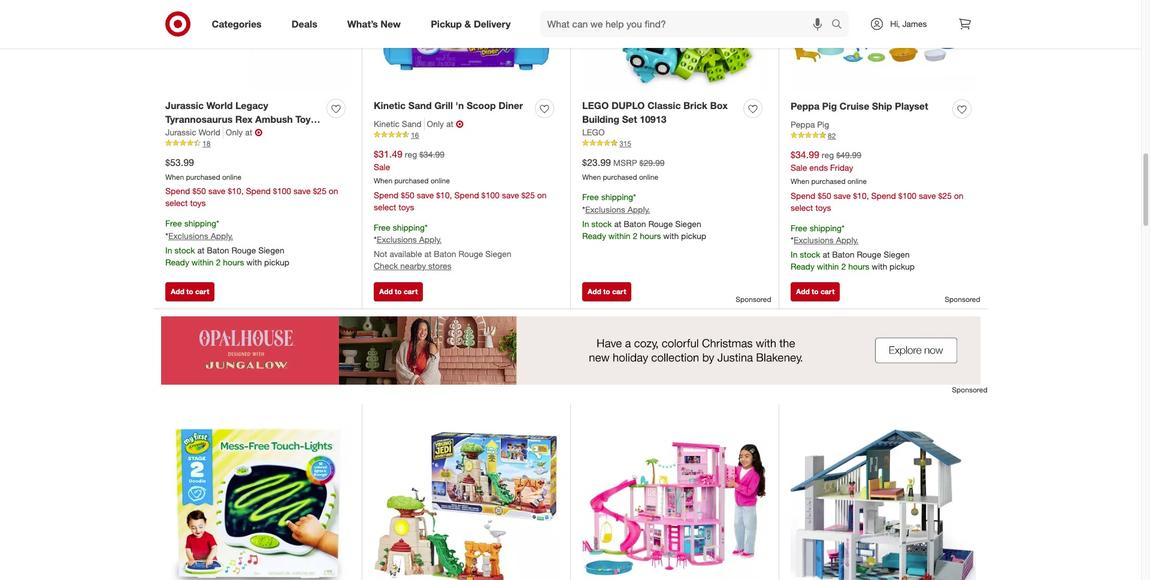 Task type: locate. For each thing, give the bounding box(es) containing it.
reg inside $31.49 reg $34.99 sale when purchased online spend $50 save $10, spend $100 save $25 on select toys
[[405, 149, 417, 159]]

1 to from the left
[[186, 287, 193, 296]]

f.a.o. schwarz fabulous family mansion luxury dollhouse - 34pcs image
[[791, 416, 976, 580], [791, 416, 976, 580]]

purchased down ends
[[812, 177, 846, 186]]

pig
[[823, 100, 837, 112], [818, 119, 830, 129]]

at
[[446, 119, 454, 129], [245, 127, 252, 137], [615, 219, 622, 229], [197, 245, 205, 255], [425, 249, 432, 259], [823, 250, 830, 260]]

1 horizontal spatial hours
[[640, 231, 661, 241]]

reg down the 16
[[405, 149, 417, 159]]

stores
[[428, 261, 452, 271]]

baton
[[624, 219, 646, 229], [207, 245, 229, 255], [434, 249, 456, 259], [833, 250, 855, 260]]

sand inside the kinetic sand only at ¬
[[402, 119, 422, 129]]

0 vertical spatial pig
[[823, 100, 837, 112]]

$10, up free shipping * * exclusions apply. not available at baton rouge siegen check nearby stores
[[436, 190, 452, 200]]

only for grill
[[427, 119, 444, 129]]

1 horizontal spatial reg
[[822, 150, 834, 160]]

$10, inside $31.49 reg $34.99 sale when purchased online spend $50 save $10, spend $100 save $25 on select toys
[[436, 190, 452, 200]]

2 horizontal spatial stock
[[800, 250, 821, 260]]

sale down $31.49
[[374, 162, 390, 172]]

1 vertical spatial sand
[[402, 119, 422, 129]]

$10, down friday at the top right
[[853, 190, 869, 201]]

1 vertical spatial peppa
[[791, 119, 815, 129]]

2 horizontal spatial select
[[791, 202, 814, 213]]

lego duplo classic brick box building set 10913 image
[[582, 0, 767, 92], [582, 0, 767, 92]]

1 vertical spatial kinetic
[[374, 119, 400, 129]]

free inside free shipping * * exclusions apply. not available at baton rouge siegen check nearby stores
[[374, 222, 391, 232]]

lego down building
[[582, 127, 605, 137]]

spend down $31.49
[[374, 190, 399, 200]]

0 vertical spatial lego
[[582, 99, 609, 111]]

kinetic sand only at ¬
[[374, 118, 464, 130]]

when down $53.99
[[165, 172, 184, 181]]

pig for peppa pig cruise ship playset
[[823, 100, 837, 112]]

¬
[[456, 118, 464, 130], [255, 126, 263, 138]]

2 horizontal spatial with
[[872, 262, 888, 272]]

duplo
[[612, 99, 645, 111]]

when inside $34.99 reg $49.99 sale ends friday when purchased online spend $50 save $10, spend $100 save $25 on select toys
[[791, 177, 810, 186]]

0 horizontal spatial reg
[[405, 149, 417, 159]]

sand for only
[[402, 119, 422, 129]]

siegen
[[675, 219, 702, 229], [258, 245, 285, 255], [486, 249, 512, 259], [884, 250, 910, 260]]

pickup & delivery link
[[421, 11, 526, 37]]

0 vertical spatial peppa
[[791, 100, 820, 112]]

jurassic inside jurassic world only at ¬
[[165, 127, 196, 137]]

online inside $31.49 reg $34.99 sale when purchased online spend $50 save $10, spend $100 save $25 on select toys
[[431, 176, 450, 185]]

0 horizontal spatial set
[[284, 127, 299, 139]]

1 horizontal spatial only
[[427, 119, 444, 129]]

kinetic up $31.49
[[374, 119, 400, 129]]

2 add to cart from the left
[[379, 287, 418, 296]]

1 kinetic from the top
[[374, 99, 406, 111]]

sale inside $31.49 reg $34.99 sale when purchased online spend $50 save $10, spend $100 save $25 on select toys
[[374, 162, 390, 172]]

sale
[[374, 162, 390, 172], [791, 162, 807, 172]]

sand up the kinetic sand only at ¬
[[409, 99, 432, 111]]

peppa up peppa pig
[[791, 100, 820, 112]]

purchased down $53.99
[[186, 172, 220, 181]]

reg up ends
[[822, 150, 834, 160]]

1 horizontal spatial with
[[664, 231, 679, 241]]

2 horizontal spatial 2
[[842, 262, 846, 272]]

0 horizontal spatial $34.99
[[420, 149, 445, 159]]

lego link
[[582, 126, 605, 138]]

select inside $34.99 reg $49.99 sale ends friday when purchased online spend $50 save $10, spend $100 save $25 on select toys
[[791, 202, 814, 213]]

$10,
[[228, 186, 244, 196], [436, 190, 452, 200], [853, 190, 869, 201]]

to for $34.99
[[812, 287, 819, 296]]

free shipping * * exclusions apply. not available at baton rouge siegen check nearby stores
[[374, 222, 512, 271]]

2 horizontal spatial $25
[[939, 190, 952, 201]]

select down $53.99
[[165, 198, 188, 208]]

4 add to cart from the left
[[796, 287, 835, 296]]

$34.99 inside $34.99 reg $49.99 sale ends friday when purchased online spend $50 save $10, spend $100 save $25 on select toys
[[791, 149, 820, 161]]

within
[[609, 231, 631, 241], [192, 257, 214, 267], [817, 262, 839, 272]]

peppa pig cruise ship playset image
[[791, 0, 976, 92], [791, 0, 976, 92]]

only down rex
[[226, 127, 243, 137]]

purchased down msrp
[[603, 172, 637, 181]]

world inside jurassic world only at ¬
[[199, 127, 220, 137]]

$100 inside $34.99 reg $49.99 sale ends friday when purchased online spend $50 save $10, spend $100 save $25 on select toys
[[899, 190, 917, 201]]

online down 18 link
[[222, 172, 242, 181]]

2 horizontal spatial toys
[[816, 202, 831, 213]]

when down peppa pig link
[[791, 177, 810, 186]]

ready for $23.99
[[582, 231, 606, 241]]

jurassic world link
[[165, 126, 223, 138]]

lego for lego duplo classic brick box building set 10913
[[582, 99, 609, 111]]

0 horizontal spatial only
[[226, 127, 243, 137]]

kinetic for kinetic sand only at ¬
[[374, 119, 400, 129]]

cart
[[195, 287, 209, 296], [404, 287, 418, 296], [612, 287, 626, 296], [821, 287, 835, 296]]

ready
[[582, 231, 606, 241], [165, 257, 189, 267], [791, 262, 815, 272]]

select up not
[[374, 202, 396, 212]]

sale left ends
[[791, 162, 807, 172]]

0 horizontal spatial $100
[[273, 186, 291, 196]]

$50 down ends
[[818, 190, 832, 201]]

save
[[208, 186, 226, 196], [294, 186, 311, 196], [417, 190, 434, 200], [502, 190, 519, 200], [834, 190, 851, 201], [919, 190, 936, 201]]

jurassic down tyrannosaurus
[[165, 127, 196, 137]]

1 horizontal spatial 2
[[633, 231, 638, 241]]

to for $53.99
[[186, 287, 193, 296]]

world up 18
[[199, 127, 220, 137]]

only inside jurassic world only at ¬
[[226, 127, 243, 137]]

exclusions apply. button
[[585, 204, 650, 216], [168, 230, 233, 242], [377, 234, 442, 246], [794, 235, 859, 247]]

0 vertical spatial set
[[622, 113, 637, 125]]

sand up the 16
[[402, 119, 422, 129]]

kinetic up kinetic sand link
[[374, 99, 406, 111]]

spend down ends
[[791, 190, 816, 201]]

pig up '82'
[[818, 119, 830, 129]]

jurassic up tyrannosaurus
[[165, 99, 204, 111]]

1 lego from the top
[[582, 99, 609, 111]]

2 horizontal spatial free shipping * * exclusions apply. in stock at  baton rouge siegen ready within 2 hours with pickup
[[791, 223, 915, 272]]

$34.99 up ends
[[791, 149, 820, 161]]

sponsored
[[736, 295, 772, 304], [945, 295, 981, 304], [952, 385, 988, 394]]

online inside $34.99 reg $49.99 sale ends friday when purchased online spend $50 save $10, spend $100 save $25 on select toys
[[848, 177, 867, 186]]

within for $23.99
[[609, 231, 631, 241]]

shipping
[[601, 192, 633, 202], [184, 218, 216, 229], [393, 222, 425, 232], [810, 223, 842, 233]]

spend up free shipping * * exclusions apply. not available at baton rouge siegen check nearby stores
[[455, 190, 479, 200]]

0 vertical spatial sand
[[409, 99, 432, 111]]

1 horizontal spatial set
[[622, 113, 637, 125]]

reg
[[405, 149, 417, 159], [822, 150, 834, 160]]

reg for $31.49
[[405, 149, 417, 159]]

*
[[633, 192, 636, 202], [582, 204, 585, 215], [216, 218, 219, 229], [425, 222, 428, 232], [842, 223, 845, 233], [165, 231, 168, 241], [374, 235, 377, 245], [791, 235, 794, 245]]

¬ for rex
[[255, 126, 263, 138]]

toys down ends
[[816, 202, 831, 213]]

1 add to cart button from the left
[[165, 282, 215, 301]]

baton inside free shipping * * exclusions apply. not available at baton rouge siegen check nearby stores
[[434, 249, 456, 259]]

1 cart from the left
[[195, 287, 209, 296]]

0 horizontal spatial sale
[[374, 162, 390, 172]]

1 vertical spatial world
[[199, 127, 220, 137]]

1 vertical spatial lego
[[582, 127, 605, 137]]

1 horizontal spatial $100
[[482, 190, 500, 200]]

3 add to cart from the left
[[588, 287, 626, 296]]

add to cart button
[[165, 282, 215, 301], [374, 282, 423, 301], [582, 282, 632, 301], [791, 282, 840, 301]]

online down friday at the top right
[[848, 177, 867, 186]]

when
[[165, 172, 184, 181], [582, 172, 601, 181], [374, 176, 393, 185], [791, 177, 810, 186]]

¬ down 'n
[[456, 118, 464, 130]]

2 horizontal spatial ready
[[791, 262, 815, 272]]

0 horizontal spatial in
[[165, 245, 172, 255]]

0 horizontal spatial $25
[[313, 186, 327, 196]]

$50 down $31.49
[[401, 190, 415, 200]]

not
[[374, 249, 387, 259]]

16 link
[[374, 130, 559, 140]]

1 horizontal spatial free shipping * * exclusions apply. in stock at  baton rouge siegen ready within 2 hours with pickup
[[582, 192, 707, 241]]

lego inside lego duplo classic brick box building set 10913
[[582, 99, 609, 111]]

within for $34.99
[[817, 262, 839, 272]]

sand for grill
[[409, 99, 432, 111]]

3 to from the left
[[604, 287, 610, 296]]

1 horizontal spatial ready
[[582, 231, 606, 241]]

0 horizontal spatial ¬
[[255, 126, 263, 138]]

kinetic for kinetic sand grill 'n scoop diner
[[374, 99, 406, 111]]

jurassic
[[165, 99, 204, 111], [165, 127, 196, 137]]

ambush
[[255, 113, 293, 125]]

lego up building
[[582, 99, 609, 111]]

2 horizontal spatial within
[[817, 262, 839, 272]]

online
[[222, 172, 242, 181], [639, 172, 659, 181], [431, 176, 450, 185], [848, 177, 867, 186]]

when inside $31.49 reg $34.99 sale when purchased online spend $50 save $10, spend $100 save $25 on select toys
[[374, 176, 393, 185]]

2 jurassic from the top
[[165, 127, 196, 137]]

2 horizontal spatial $10,
[[853, 190, 869, 201]]

barbie dreamhouse pool party doll house with 75+ pc, 3 story slide image
[[582, 416, 767, 580], [582, 416, 767, 580]]

1 vertical spatial jurassic
[[165, 127, 196, 137]]

What can we help you find? suggestions appear below search field
[[540, 11, 835, 37]]

in
[[582, 219, 589, 229], [165, 245, 172, 255], [791, 250, 798, 260]]

2 horizontal spatial in
[[791, 250, 798, 260]]

add to cart for $31.49
[[379, 287, 418, 296]]

star wars young jedi adventures tenoo jedi temple playset image
[[374, 416, 559, 580], [374, 416, 559, 580]]

2 lego from the top
[[582, 127, 605, 137]]

when inside $53.99 when purchased online spend $50 save $10, spend $100 save $25 on select toys
[[165, 172, 184, 181]]

sale for $34.99
[[791, 162, 807, 172]]

set down duplo
[[622, 113, 637, 125]]

2 horizontal spatial $50
[[818, 190, 832, 201]]

world
[[206, 99, 233, 111], [199, 127, 220, 137]]

pickup & delivery
[[431, 18, 511, 30]]

vehicle
[[165, 127, 198, 139]]

peppa
[[791, 100, 820, 112], [791, 119, 815, 129]]

1 horizontal spatial on
[[537, 190, 547, 200]]

sale inside $34.99 reg $49.99 sale ends friday when purchased online spend $50 save $10, spend $100 save $25 on select toys
[[791, 162, 807, 172]]

set down "toy"
[[284, 127, 299, 139]]

add to cart button for $23.99
[[582, 282, 632, 301]]

select down ends
[[791, 202, 814, 213]]

3 cart from the left
[[612, 287, 626, 296]]

apply. inside free shipping * * exclusions apply. not available at baton rouge siegen check nearby stores
[[419, 235, 442, 245]]

18
[[203, 139, 211, 148]]

$34.99 inside $31.49 reg $34.99 sale when purchased online spend $50 save $10, spend $100 save $25 on select toys
[[420, 149, 445, 159]]

4 add to cart button from the left
[[791, 282, 840, 301]]

4 add from the left
[[796, 287, 810, 296]]

reg inside $34.99 reg $49.99 sale ends friday when purchased online spend $50 save $10, spend $100 save $25 on select toys
[[822, 150, 834, 160]]

2 add to cart button from the left
[[374, 282, 423, 301]]

0 vertical spatial world
[[206, 99, 233, 111]]

select
[[165, 198, 188, 208], [374, 202, 396, 212], [791, 202, 814, 213]]

with
[[664, 231, 679, 241], [246, 257, 262, 267], [872, 262, 888, 272]]

purchased inside $53.99 when purchased online spend $50 save $10, spend $100 save $25 on select toys
[[186, 172, 220, 181]]

2 peppa from the top
[[791, 119, 815, 129]]

1 horizontal spatial sale
[[791, 162, 807, 172]]

cart for $31.49
[[404, 287, 418, 296]]

peppa for peppa pig cruise ship playset
[[791, 100, 820, 112]]

only down grill
[[427, 119, 444, 129]]

only inside the kinetic sand only at ¬
[[427, 119, 444, 129]]

1 horizontal spatial in
[[582, 219, 589, 229]]

kinetic sand grill 'n scoop diner image
[[374, 0, 559, 92], [374, 0, 559, 92]]

available
[[390, 249, 422, 259]]

3 add to cart button from the left
[[582, 282, 632, 301]]

1 horizontal spatial $50
[[401, 190, 415, 200]]

add
[[171, 287, 184, 296], [379, 287, 393, 296], [588, 287, 602, 296], [796, 287, 810, 296]]

to for $23.99
[[604, 287, 610, 296]]

spend
[[165, 186, 190, 196], [246, 186, 271, 196], [374, 190, 399, 200], [455, 190, 479, 200], [791, 190, 816, 201], [872, 190, 896, 201]]

1 horizontal spatial select
[[374, 202, 396, 212]]

when down $23.99
[[582, 172, 601, 181]]

10913
[[640, 113, 667, 125]]

1 vertical spatial pig
[[818, 119, 830, 129]]

0 horizontal spatial $10,
[[228, 186, 244, 196]]

1 horizontal spatial $25
[[522, 190, 535, 200]]

3 add from the left
[[588, 287, 602, 296]]

2
[[633, 231, 638, 241], [216, 257, 221, 267], [842, 262, 846, 272]]

world up tyrannosaurus
[[206, 99, 233, 111]]

sand
[[409, 99, 432, 111], [402, 119, 422, 129]]

scoop
[[467, 99, 496, 111]]

1 jurassic from the top
[[165, 99, 204, 111]]

$50 down $53.99
[[193, 186, 206, 196]]

4 to from the left
[[812, 287, 819, 296]]

toys up available
[[399, 202, 414, 212]]

$100 inside $53.99 when purchased online spend $50 save $10, spend $100 save $25 on select toys
[[273, 186, 291, 196]]

jurassic inside jurassic world legacy tyrannosaurus rex ambush toy vehicle and action figure set
[[165, 99, 204, 111]]

kinetic
[[374, 99, 406, 111], [374, 119, 400, 129]]

$34.99 down the kinetic sand only at ¬
[[420, 149, 445, 159]]

0 horizontal spatial hours
[[223, 257, 244, 267]]

0 vertical spatial jurassic
[[165, 99, 204, 111]]

18 link
[[165, 138, 350, 149]]

jurassic for jurassic world legacy tyrannosaurus rex ambush toy vehicle and action figure set
[[165, 99, 204, 111]]

add to cart button for $34.99
[[791, 282, 840, 301]]

online inside $53.99 when purchased online spend $50 save $10, spend $100 save $25 on select toys
[[222, 172, 242, 181]]

pig left cruise
[[823, 100, 837, 112]]

$34.99 reg $49.99 sale ends friday when purchased online spend $50 save $10, spend $100 save $25 on select toys
[[791, 149, 964, 213]]

1 add to cart from the left
[[171, 287, 209, 296]]

online down 16 link
[[431, 176, 450, 185]]

1 horizontal spatial within
[[609, 231, 631, 241]]

hours for $34.99
[[849, 262, 870, 272]]

1 horizontal spatial pickup
[[681, 231, 707, 241]]

playset
[[895, 100, 929, 112]]

friday
[[831, 162, 854, 172]]

exclusions
[[585, 204, 626, 215], [168, 231, 208, 241], [377, 235, 417, 245], [794, 235, 834, 245]]

legacy
[[236, 99, 268, 111]]

0 horizontal spatial on
[[329, 186, 338, 196]]

$10, down 18 link
[[228, 186, 244, 196]]

on inside $34.99 reg $49.99 sale ends friday when purchased online spend $50 save $10, spend $100 save $25 on select toys
[[955, 190, 964, 201]]

0 horizontal spatial $50
[[193, 186, 206, 196]]

¬ down ambush
[[255, 126, 263, 138]]

exclusions inside free shipping * * exclusions apply. not available at baton rouge siegen check nearby stores
[[377, 235, 417, 245]]

purchased down $31.49
[[395, 176, 429, 185]]

purchased inside $34.99 reg $49.99 sale ends friday when purchased online spend $50 save $10, spend $100 save $25 on select toys
[[812, 177, 846, 186]]

free
[[582, 192, 599, 202], [165, 218, 182, 229], [374, 222, 391, 232], [791, 223, 808, 233]]

pickup
[[681, 231, 707, 241], [264, 257, 289, 267], [890, 262, 915, 272]]

rouge inside free shipping * * exclusions apply. not available at baton rouge siegen check nearby stores
[[459, 249, 483, 259]]

kinetic inside the kinetic sand only at ¬
[[374, 119, 400, 129]]

1 horizontal spatial $10,
[[436, 190, 452, 200]]

0 vertical spatial kinetic
[[374, 99, 406, 111]]

peppa up ends
[[791, 119, 815, 129]]

0 horizontal spatial select
[[165, 198, 188, 208]]

2 horizontal spatial on
[[955, 190, 964, 201]]

cart for $34.99
[[821, 287, 835, 296]]

jurassic world legacy tyrannosaurus rex ambush toy vehicle and action figure set image
[[165, 0, 350, 92], [165, 0, 350, 92]]

1 peppa from the top
[[791, 100, 820, 112]]

pig for peppa pig
[[818, 119, 830, 129]]

2 cart from the left
[[404, 287, 418, 296]]

online down $29.99
[[639, 172, 659, 181]]

4 cart from the left
[[821, 287, 835, 296]]

$10, inside $34.99 reg $49.99 sale ends friday when purchased online spend $50 save $10, spend $100 save $25 on select toys
[[853, 190, 869, 201]]

stock
[[592, 219, 612, 229], [175, 245, 195, 255], [800, 250, 821, 260]]

at inside jurassic world only at ¬
[[245, 127, 252, 137]]

crayola mess free touch lights stage 2 image
[[165, 416, 350, 580], [165, 416, 350, 580]]

$34.99
[[791, 149, 820, 161], [420, 149, 445, 159]]

2 horizontal spatial pickup
[[890, 262, 915, 272]]

toy
[[296, 113, 311, 125]]

world inside jurassic world legacy tyrannosaurus rex ambush toy vehicle and action figure set
[[206, 99, 233, 111]]

1 horizontal spatial toys
[[399, 202, 414, 212]]

toys down $53.99
[[190, 198, 206, 208]]

hours
[[640, 231, 661, 241], [223, 257, 244, 267], [849, 262, 870, 272]]

ship
[[872, 100, 893, 112]]

toys inside $31.49 reg $34.99 sale when purchased online spend $50 save $10, spend $100 save $25 on select toys
[[399, 202, 414, 212]]

sponsored for lego duplo classic brick box building set 10913
[[736, 295, 772, 304]]

1 horizontal spatial ¬
[[456, 118, 464, 130]]

new
[[381, 18, 401, 30]]

$31.49
[[374, 148, 403, 160]]

2 to from the left
[[395, 287, 402, 296]]

cruise
[[840, 100, 870, 112]]

ready for $34.99
[[791, 262, 815, 272]]

add to cart button for $31.49
[[374, 282, 423, 301]]

set
[[622, 113, 637, 125], [284, 127, 299, 139]]

0 horizontal spatial stock
[[175, 245, 195, 255]]

purchased
[[186, 172, 220, 181], [603, 172, 637, 181], [395, 176, 429, 185], [812, 177, 846, 186]]

16
[[411, 131, 419, 140]]

1 horizontal spatial $34.99
[[791, 149, 820, 161]]

2 add from the left
[[379, 287, 393, 296]]

1 horizontal spatial stock
[[592, 219, 612, 229]]

set inside jurassic world legacy tyrannosaurus rex ambush toy vehicle and action figure set
[[284, 127, 299, 139]]

2 horizontal spatial $100
[[899, 190, 917, 201]]

1 add from the left
[[171, 287, 184, 296]]

2 horizontal spatial hours
[[849, 262, 870, 272]]

when down $31.49
[[374, 176, 393, 185]]

$50 inside $34.99 reg $49.99 sale ends friday when purchased online spend $50 save $10, spend $100 save $25 on select toys
[[818, 190, 832, 201]]

0 horizontal spatial toys
[[190, 198, 206, 208]]

1 vertical spatial set
[[284, 127, 299, 139]]

only
[[427, 119, 444, 129], [226, 127, 243, 137]]

315 link
[[582, 138, 767, 149]]

2 kinetic from the top
[[374, 119, 400, 129]]

spend down 82 link
[[872, 190, 896, 201]]



Task type: describe. For each thing, give the bounding box(es) containing it.
cart for $23.99
[[612, 287, 626, 296]]

$10, inside $53.99 when purchased online spend $50 save $10, spend $100 save $25 on select toys
[[228, 186, 244, 196]]

jurassic for jurassic world only at ¬
[[165, 127, 196, 137]]

$23.99 msrp $29.99 when purchased online
[[582, 156, 665, 181]]

add to cart for $53.99
[[171, 287, 209, 296]]

check nearby stores button
[[374, 260, 452, 272]]

what's
[[347, 18, 378, 30]]

when inside $23.99 msrp $29.99 when purchased online
[[582, 172, 601, 181]]

shipping inside free shipping * * exclusions apply. not available at baton rouge siegen check nearby stores
[[393, 222, 425, 232]]

in for $23.99
[[582, 219, 589, 229]]

hi,
[[891, 19, 900, 29]]

0 horizontal spatial with
[[246, 257, 262, 267]]

lego for lego
[[582, 127, 605, 137]]

search button
[[827, 11, 855, 40]]

what's new link
[[337, 11, 416, 37]]

free shipping * * exclusions apply. in stock at  baton rouge siegen ready within 2 hours with pickup for $23.99
[[582, 192, 707, 241]]

add for $23.99
[[588, 287, 602, 296]]

jurassic world legacy tyrannosaurus rex ambush toy vehicle and action figure set link
[[165, 99, 322, 139]]

¬ for scoop
[[456, 118, 464, 130]]

categories
[[212, 18, 262, 30]]

kinetic sand link
[[374, 118, 425, 130]]

rex
[[235, 113, 253, 125]]

pickup for $34.99
[[890, 262, 915, 272]]

$49.99
[[837, 150, 862, 160]]

spend down $53.99
[[165, 186, 190, 196]]

classic
[[648, 99, 681, 111]]

action
[[220, 127, 250, 139]]

james
[[903, 19, 927, 29]]

reg for $34.99
[[822, 150, 834, 160]]

to for $31.49
[[395, 287, 402, 296]]

peppa pig link
[[791, 119, 830, 131]]

&
[[465, 18, 471, 30]]

at inside the kinetic sand only at ¬
[[446, 119, 454, 129]]

315
[[620, 139, 632, 148]]

hi, james
[[891, 19, 927, 29]]

$31.49 reg $34.99 sale when purchased online spend $50 save $10, spend $100 save $25 on select toys
[[374, 148, 547, 212]]

and
[[200, 127, 218, 139]]

deals link
[[281, 11, 332, 37]]

add for $34.99
[[796, 287, 810, 296]]

jurassic world only at ¬
[[165, 126, 263, 138]]

ends
[[810, 162, 828, 172]]

online inside $23.99 msrp $29.99 when purchased online
[[639, 172, 659, 181]]

with for $34.99
[[872, 262, 888, 272]]

box
[[710, 99, 728, 111]]

delivery
[[474, 18, 511, 30]]

$50 inside $31.49 reg $34.99 sale when purchased online spend $50 save $10, spend $100 save $25 on select toys
[[401, 190, 415, 200]]

tyrannosaurus
[[165, 113, 233, 125]]

categories link
[[202, 11, 277, 37]]

lego duplo classic brick box building set 10913
[[582, 99, 728, 125]]

add to cart button for $53.99
[[165, 282, 215, 301]]

peppa for peppa pig
[[791, 119, 815, 129]]

grill
[[435, 99, 453, 111]]

82 link
[[791, 131, 976, 141]]

diner
[[499, 99, 523, 111]]

hours for $23.99
[[640, 231, 661, 241]]

deals
[[292, 18, 317, 30]]

purchased inside $23.99 msrp $29.99 when purchased online
[[603, 172, 637, 181]]

2 for $23.99
[[633, 231, 638, 241]]

$25 inside $53.99 when purchased online spend $50 save $10, spend $100 save $25 on select toys
[[313, 186, 327, 196]]

on inside $53.99 when purchased online spend $50 save $10, spend $100 save $25 on select toys
[[329, 186, 338, 196]]

purchased inside $31.49 reg $34.99 sale when purchased online spend $50 save $10, spend $100 save $25 on select toys
[[395, 176, 429, 185]]

free shipping * * exclusions apply. in stock at  baton rouge siegen ready within 2 hours with pickup for $34.99
[[791, 223, 915, 272]]

search
[[827, 19, 855, 31]]

toys inside $53.99 when purchased online spend $50 save $10, spend $100 save $25 on select toys
[[190, 198, 206, 208]]

2 for $34.99
[[842, 262, 846, 272]]

$23.99
[[582, 156, 611, 168]]

building
[[582, 113, 620, 125]]

spend down 18 link
[[246, 186, 271, 196]]

kinetic sand grill 'n scoop diner link
[[374, 99, 523, 112]]

nearby
[[400, 261, 426, 271]]

with for $23.99
[[664, 231, 679, 241]]

add to cart for $34.99
[[796, 287, 835, 296]]

$53.99 when purchased online spend $50 save $10, spend $100 save $25 on select toys
[[165, 156, 338, 208]]

$25 inside $34.99 reg $49.99 sale ends friday when purchased online spend $50 save $10, spend $100 save $25 on select toys
[[939, 190, 952, 201]]

0 horizontal spatial free shipping * * exclusions apply. in stock at  baton rouge siegen ready within 2 hours with pickup
[[165, 218, 289, 267]]

cart for $53.99
[[195, 287, 209, 296]]

msrp
[[614, 157, 637, 168]]

sale for $31.49
[[374, 162, 390, 172]]

at inside free shipping * * exclusions apply. not available at baton rouge siegen check nearby stores
[[425, 249, 432, 259]]

add to cart for $23.99
[[588, 287, 626, 296]]

on inside $31.49 reg $34.99 sale when purchased online spend $50 save $10, spend $100 save $25 on select toys
[[537, 190, 547, 200]]

toys inside $34.99 reg $49.99 sale ends friday when purchased online spend $50 save $10, spend $100 save $25 on select toys
[[816, 202, 831, 213]]

only for legacy
[[226, 127, 243, 137]]

add for $53.99
[[171, 287, 184, 296]]

82
[[828, 131, 836, 140]]

advertisement region
[[154, 316, 988, 385]]

world for legacy
[[206, 99, 233, 111]]

0 horizontal spatial 2
[[216, 257, 221, 267]]

add for $31.49
[[379, 287, 393, 296]]

stock for $34.99
[[800, 250, 821, 260]]

$100 inside $31.49 reg $34.99 sale when purchased online spend $50 save $10, spend $100 save $25 on select toys
[[482, 190, 500, 200]]

jurassic world legacy tyrannosaurus rex ambush toy vehicle and action figure set
[[165, 99, 311, 139]]

$53.99
[[165, 156, 194, 168]]

'n
[[456, 99, 464, 111]]

what's new
[[347, 18, 401, 30]]

sponsored for peppa pig cruise ship playset
[[945, 295, 981, 304]]

peppa pig
[[791, 119, 830, 129]]

pickup for $23.99
[[681, 231, 707, 241]]

stock for $23.99
[[592, 219, 612, 229]]

figure
[[252, 127, 281, 139]]

0 horizontal spatial pickup
[[264, 257, 289, 267]]

brick
[[684, 99, 708, 111]]

kinetic sand grill 'n scoop diner
[[374, 99, 523, 111]]

$50 inside $53.99 when purchased online spend $50 save $10, spend $100 save $25 on select toys
[[193, 186, 206, 196]]

select inside $53.99 when purchased online spend $50 save $10, spend $100 save $25 on select toys
[[165, 198, 188, 208]]

0 horizontal spatial ready
[[165, 257, 189, 267]]

siegen inside free shipping * * exclusions apply. not available at baton rouge siegen check nearby stores
[[486, 249, 512, 259]]

world for only
[[199, 127, 220, 137]]

peppa pig cruise ship playset link
[[791, 99, 929, 113]]

set inside lego duplo classic brick box building set 10913
[[622, 113, 637, 125]]

select inside $31.49 reg $34.99 sale when purchased online spend $50 save $10, spend $100 save $25 on select toys
[[374, 202, 396, 212]]

0 horizontal spatial within
[[192, 257, 214, 267]]

lego duplo classic brick box building set 10913 link
[[582, 99, 739, 126]]

peppa pig cruise ship playset
[[791, 100, 929, 112]]

$25 inside $31.49 reg $34.99 sale when purchased online spend $50 save $10, spend $100 save $25 on select toys
[[522, 190, 535, 200]]

in for $34.99
[[791, 250, 798, 260]]

$29.99
[[640, 157, 665, 168]]

check
[[374, 261, 398, 271]]

pickup
[[431, 18, 462, 30]]



Task type: vqa. For each thing, say whether or not it's contained in the screenshot.
$99.99 reg $129.99 Sale
no



